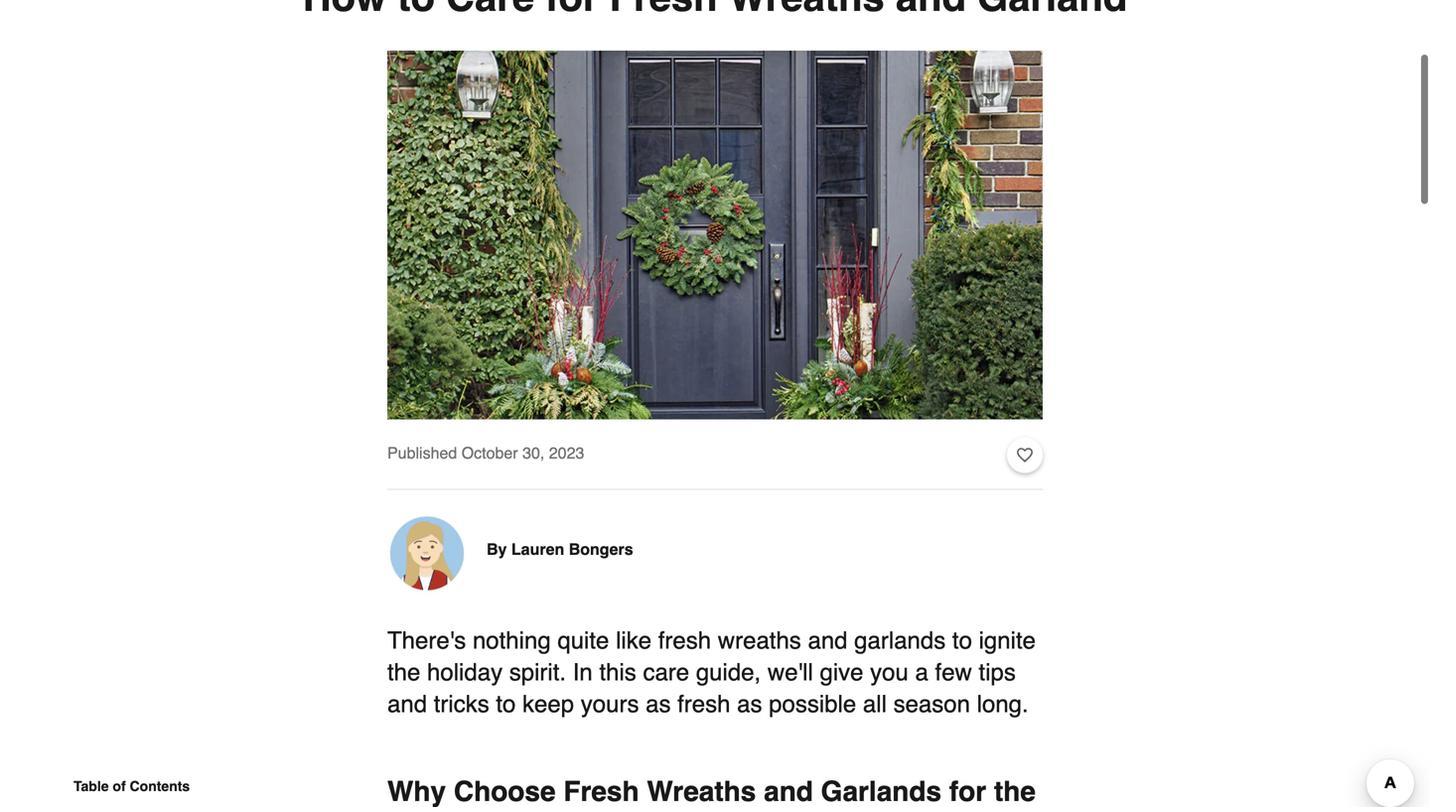 Task type: describe. For each thing, give the bounding box(es) containing it.
the inside why choose fresh wreaths and garlands for the holidays
[[994, 772, 1036, 804]]

0 horizontal spatial to
[[496, 687, 516, 714]]

yours
[[581, 687, 639, 714]]

published october 30, 2023
[[387, 440, 584, 458]]

bongers
[[569, 536, 633, 555]]

published
[[387, 440, 457, 458]]

30,
[[522, 440, 545, 458]]

lauren bongers image
[[387, 510, 467, 590]]

there's nothing quite like fresh wreaths and garlands to ignite the holiday spirit. in this care guide, we'll give you a few tips and tricks to keep yours as fresh as possible all season long.
[[387, 623, 1036, 714]]

possible
[[769, 687, 856, 714]]

few
[[935, 655, 972, 682]]

by lauren bongers
[[487, 536, 633, 555]]

0 vertical spatial fresh
[[658, 623, 711, 651]]

0 vertical spatial and
[[808, 623, 848, 651]]

table
[[73, 775, 109, 790]]

holiday
[[427, 655, 503, 682]]

and inside why choose fresh wreaths and garlands for the holidays
[[764, 772, 813, 804]]

keep
[[522, 687, 574, 714]]

ignite
[[979, 623, 1036, 651]]

long.
[[977, 687, 1028, 714]]

spirit.
[[509, 655, 566, 682]]

why choose fresh wreaths and garlands for the holidays
[[387, 772, 1036, 807]]

october
[[461, 440, 518, 458]]

tricks
[[434, 687, 489, 714]]

lauren
[[511, 536, 564, 555]]



Task type: locate. For each thing, give the bounding box(es) containing it.
garlands
[[821, 772, 941, 804]]

there's
[[387, 623, 466, 651]]

you
[[870, 655, 909, 682]]

like
[[616, 623, 652, 651]]

2 as from the left
[[737, 687, 762, 714]]

as
[[646, 687, 671, 714], [737, 687, 762, 714]]

fresh
[[658, 623, 711, 651], [677, 687, 730, 714]]

for
[[949, 772, 986, 804]]

as down care
[[646, 687, 671, 714]]

1 vertical spatial fresh
[[677, 687, 730, 714]]

1 horizontal spatial as
[[737, 687, 762, 714]]

and left tricks
[[387, 687, 427, 714]]

1 horizontal spatial to
[[952, 623, 972, 651]]

2023
[[549, 440, 584, 458]]

garlands
[[854, 623, 946, 651]]

wreaths
[[647, 772, 756, 804]]

a
[[915, 655, 928, 682]]

the down there's on the left bottom of the page
[[387, 655, 420, 682]]

this
[[599, 655, 636, 682]]

fresh up care
[[658, 623, 711, 651]]

nothing
[[473, 623, 551, 651]]

0 vertical spatial the
[[387, 655, 420, 682]]

fresh
[[563, 772, 639, 804]]

by
[[487, 536, 507, 555]]

all
[[863, 687, 887, 714]]

why
[[387, 772, 446, 804]]

to left "keep"
[[496, 687, 516, 714]]

tips
[[979, 655, 1016, 682]]

holidays
[[387, 804, 503, 807]]

give
[[820, 655, 863, 682]]

contents
[[130, 775, 190, 790]]

1 horizontal spatial the
[[994, 772, 1036, 804]]

wreaths
[[718, 623, 801, 651]]

and right wreaths
[[764, 772, 813, 804]]

as down guide,
[[737, 687, 762, 714]]

fresh down guide,
[[677, 687, 730, 714]]

to
[[952, 623, 972, 651], [496, 687, 516, 714]]

in
[[573, 655, 593, 682]]

0 horizontal spatial as
[[646, 687, 671, 714]]

the
[[387, 655, 420, 682], [994, 772, 1036, 804]]

1 vertical spatial to
[[496, 687, 516, 714]]

we'll
[[768, 655, 813, 682]]

guide,
[[696, 655, 761, 682]]

care
[[643, 655, 689, 682]]

season
[[893, 687, 970, 714]]

quite
[[557, 623, 609, 651]]

a navy blue door on a brick home decorated with a fresh wreath and garland. image
[[387, 47, 1043, 416]]

and up give
[[808, 623, 848, 651]]

the inside there's nothing quite like fresh wreaths and garlands to ignite the holiday spirit. in this care guide, we'll give you a few tips and tricks to keep yours as fresh as possible all season long.
[[387, 655, 420, 682]]

heart outline image
[[1017, 441, 1033, 462]]

table of contents
[[73, 775, 190, 790]]

the right for
[[994, 772, 1036, 804]]

1 as from the left
[[646, 687, 671, 714]]

choose
[[454, 772, 556, 804]]

to up few
[[952, 623, 972, 651]]

1 vertical spatial and
[[387, 687, 427, 714]]

0 vertical spatial to
[[952, 623, 972, 651]]

0 horizontal spatial the
[[387, 655, 420, 682]]

of
[[113, 775, 126, 790]]

1 vertical spatial the
[[994, 772, 1036, 804]]

and
[[808, 623, 848, 651], [387, 687, 427, 714], [764, 772, 813, 804]]

2 vertical spatial and
[[764, 772, 813, 804]]



Task type: vqa. For each thing, say whether or not it's contained in the screenshot.
haul within the Our providers will move the existing appliance to another room in the home or garage at no charge. If you would like the appliance removed from the home and disposed of, additional haul away charges and dump fees may apply.
no



